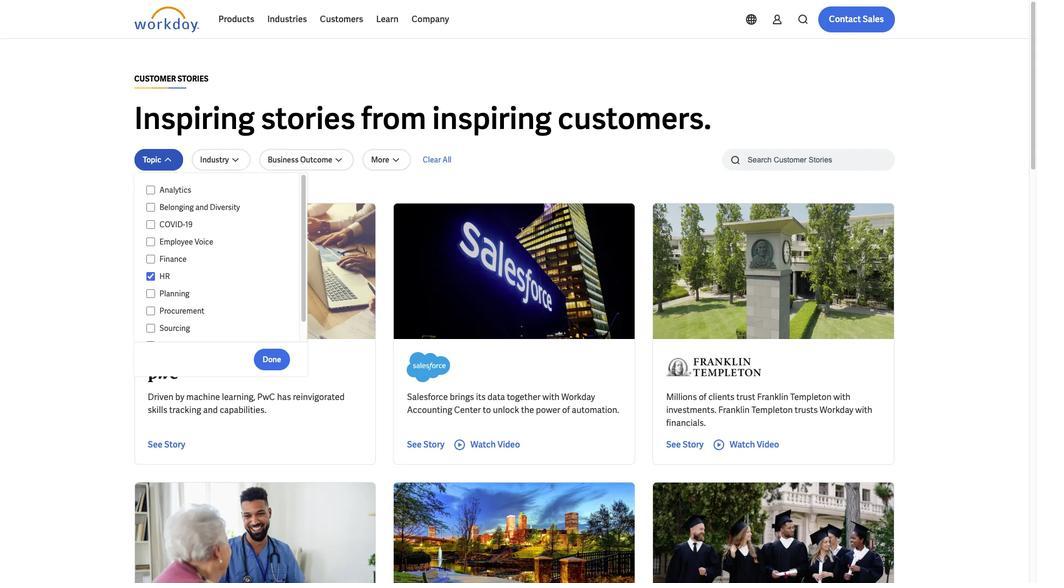 Task type: describe. For each thing, give the bounding box(es) containing it.
contact sales link
[[819, 6, 895, 32]]

see story link for millions of clients trust franklin templeton with investments. franklin templeton trusts workday with financials.
[[667, 439, 704, 452]]

products
[[219, 14, 255, 25]]

finance link
[[155, 253, 289, 266]]

video for to
[[498, 439, 520, 451]]

covid-19 link
[[155, 218, 289, 231]]

trusts
[[795, 405, 819, 416]]

watch for franklin
[[730, 439, 756, 451]]

hr
[[160, 272, 170, 282]]

0 vertical spatial franklin
[[758, 392, 789, 403]]

inspiring stories from inspiring customers.
[[134, 99, 712, 138]]

its
[[476, 392, 486, 403]]

Search Customer Stories text field
[[742, 150, 874, 169]]

employee voice link
[[155, 236, 289, 249]]

company
[[412, 14, 450, 25]]

learning,
[[222, 392, 256, 403]]

watch video for templeton
[[730, 439, 780, 451]]

stories
[[261, 99, 356, 138]]

0 vertical spatial and
[[196, 203, 208, 212]]

planning link
[[155, 288, 289, 301]]

belonging and diversity
[[160, 203, 240, 212]]

trust
[[737, 392, 756, 403]]

voice
[[195, 237, 214, 247]]

salesforce brings its data together with workday accounting center to unlock the power of automation.
[[407, 392, 620, 416]]

millions of clients trust franklin templeton with investments. franklin templeton trusts workday with financials.
[[667, 392, 873, 429]]

procurement
[[160, 307, 205, 316]]

done button
[[254, 349, 290, 371]]

driven by machine learning, pwc has reinvigorated skills tracking and capabilities.
[[148, 392, 345, 416]]

go to the homepage image
[[134, 6, 199, 32]]

financials.
[[667, 418, 706, 429]]

sourcing link
[[155, 322, 289, 335]]

driven
[[148, 392, 174, 403]]

industries
[[268, 14, 307, 25]]

stories
[[178, 74, 209, 84]]

video for templeton
[[757, 439, 780, 451]]

data
[[488, 392, 505, 403]]

clients
[[709, 392, 735, 403]]

see story link for salesforce brings its data together with workday accounting center to unlock the power of automation.
[[407, 439, 445, 452]]

outcome
[[300, 155, 333, 165]]

customers
[[320, 14, 363, 25]]

products button
[[212, 6, 261, 32]]

see for millions of clients trust franklin templeton with investments. franklin templeton trusts workday with financials.
[[667, 439, 681, 451]]

procurement link
[[155, 305, 289, 318]]

capabilities.
[[220, 405, 267, 416]]

1 horizontal spatial with
[[834, 392, 851, 403]]

0 vertical spatial templeton
[[791, 392, 832, 403]]

technology
[[160, 341, 199, 351]]

clear all button
[[420, 149, 455, 171]]

investments.
[[667, 405, 717, 416]]

inspiring
[[134, 99, 255, 138]]

watch for center
[[471, 439, 496, 451]]

watch video link for franklin
[[713, 439, 780, 452]]

sourcing
[[160, 324, 190, 334]]

contact
[[830, 14, 862, 25]]

402
[[134, 185, 147, 195]]

more
[[371, 155, 390, 165]]

unlock
[[493, 405, 520, 416]]

has
[[277, 392, 291, 403]]

accounting
[[407, 405, 453, 416]]

belonging and diversity link
[[155, 201, 289, 214]]

automation.
[[572, 405, 620, 416]]

together
[[507, 392, 541, 403]]

business
[[268, 155, 299, 165]]

the
[[521, 405, 535, 416]]



Task type: vqa. For each thing, say whether or not it's contained in the screenshot.
Outcome
yes



Task type: locate. For each thing, give the bounding box(es) containing it.
0 horizontal spatial with
[[543, 392, 560, 403]]

from
[[362, 99, 427, 138]]

center
[[454, 405, 481, 416]]

franklin down trust
[[719, 405, 750, 416]]

planning
[[160, 289, 190, 299]]

1 see story link from the left
[[148, 439, 185, 452]]

analytics link
[[155, 184, 289, 197]]

0 horizontal spatial watch
[[471, 439, 496, 451]]

1 horizontal spatial of
[[699, 392, 707, 403]]

1 horizontal spatial see
[[407, 439, 422, 451]]

0 horizontal spatial video
[[498, 439, 520, 451]]

0 horizontal spatial watch video
[[471, 439, 520, 451]]

watch video link
[[454, 439, 520, 452], [713, 439, 780, 452]]

customer
[[134, 74, 176, 84]]

0 horizontal spatial workday
[[562, 392, 596, 403]]

2 horizontal spatial with
[[856, 405, 873, 416]]

covid-19
[[160, 220, 193, 230]]

company button
[[405, 6, 456, 32]]

clear
[[423, 155, 441, 165]]

all
[[443, 155, 452, 165]]

see story for salesforce brings its data together with workday accounting center to unlock the power of automation.
[[407, 439, 445, 451]]

see down financials.
[[667, 439, 681, 451]]

3 see from the left
[[667, 439, 681, 451]]

watch video down millions of clients trust franklin templeton with investments. franklin templeton trusts workday with financials.
[[730, 439, 780, 451]]

of up investments.
[[699, 392, 707, 403]]

of inside millions of clients trust franklin templeton with investments. franklin templeton trusts workday with financials.
[[699, 392, 707, 403]]

inspiring
[[433, 99, 552, 138]]

learn button
[[370, 6, 405, 32]]

watch down to
[[471, 439, 496, 451]]

story for salesforce brings its data together with workday accounting center to unlock the power of automation.
[[424, 439, 445, 451]]

brings
[[450, 392, 474, 403]]

0 horizontal spatial see story link
[[148, 439, 185, 452]]

402 results
[[134, 185, 174, 195]]

video down millions of clients trust franklin templeton with investments. franklin templeton trusts workday with financials.
[[757, 439, 780, 451]]

story down the accounting
[[424, 439, 445, 451]]

see story link
[[148, 439, 185, 452], [407, 439, 445, 452], [667, 439, 704, 452]]

salesforce.com image
[[407, 352, 451, 383]]

franklin templeton companies, llc image
[[667, 352, 762, 383]]

more button
[[363, 149, 411, 171]]

1 horizontal spatial watch video link
[[713, 439, 780, 452]]

1 horizontal spatial see story
[[407, 439, 445, 451]]

pricewaterhousecoopers global licensing services corporation (pwc) image
[[148, 352, 188, 383]]

see down the accounting
[[407, 439, 422, 451]]

see story link down financials.
[[667, 439, 704, 452]]

2 watch from the left
[[730, 439, 756, 451]]

by
[[175, 392, 185, 403]]

done
[[263, 355, 281, 365]]

2 story from the left
[[424, 439, 445, 451]]

topic
[[143, 155, 161, 165]]

watch video link for center
[[454, 439, 520, 452]]

video down unlock
[[498, 439, 520, 451]]

1 horizontal spatial story
[[424, 439, 445, 451]]

customer stories
[[134, 74, 209, 84]]

1 horizontal spatial see story link
[[407, 439, 445, 452]]

story
[[164, 439, 185, 451], [424, 439, 445, 451], [683, 439, 704, 451]]

0 vertical spatial of
[[699, 392, 707, 403]]

1 see story from the left
[[148, 439, 185, 451]]

2 see story link from the left
[[407, 439, 445, 452]]

and inside driven by machine learning, pwc has reinvigorated skills tracking and capabilities.
[[203, 405, 218, 416]]

power
[[536, 405, 561, 416]]

video
[[498, 439, 520, 451], [757, 439, 780, 451]]

2 horizontal spatial story
[[683, 439, 704, 451]]

3 story from the left
[[683, 439, 704, 451]]

results
[[148, 185, 174, 195]]

watch video link down millions of clients trust franklin templeton with investments. franklin templeton trusts workday with financials.
[[713, 439, 780, 452]]

workday right trusts
[[820, 405, 854, 416]]

business outcome button
[[259, 149, 354, 171]]

1 horizontal spatial video
[[757, 439, 780, 451]]

and down machine
[[203, 405, 218, 416]]

story for millions of clients trust franklin templeton with investments. franklin templeton trusts workday with financials.
[[683, 439, 704, 451]]

industry
[[200, 155, 229, 165]]

0 horizontal spatial story
[[164, 439, 185, 451]]

workday
[[562, 392, 596, 403], [820, 405, 854, 416]]

diversity
[[210, 203, 240, 212]]

industries button
[[261, 6, 314, 32]]

2 see story from the left
[[407, 439, 445, 451]]

1 watch video link from the left
[[454, 439, 520, 452]]

of right power
[[563, 405, 570, 416]]

of
[[699, 392, 707, 403], [563, 405, 570, 416]]

see story link down the accounting
[[407, 439, 445, 452]]

1 horizontal spatial watch video
[[730, 439, 780, 451]]

sales
[[863, 14, 885, 25]]

pwc
[[257, 392, 275, 403]]

1 vertical spatial and
[[203, 405, 218, 416]]

of inside salesforce brings its data together with workday accounting center to unlock the power of automation.
[[563, 405, 570, 416]]

2 watch video from the left
[[730, 439, 780, 451]]

tracking
[[169, 405, 201, 416]]

1 horizontal spatial workday
[[820, 405, 854, 416]]

see for salesforce brings its data together with workday accounting center to unlock the power of automation.
[[407, 439, 422, 451]]

2 horizontal spatial see story link
[[667, 439, 704, 452]]

templeton down trust
[[752, 405, 794, 416]]

industry button
[[192, 149, 251, 171]]

2 watch video link from the left
[[713, 439, 780, 452]]

see story
[[148, 439, 185, 451], [407, 439, 445, 451], [667, 439, 704, 451]]

workday inside salesforce brings its data together with workday accounting center to unlock the power of automation.
[[562, 392, 596, 403]]

0 horizontal spatial franklin
[[719, 405, 750, 416]]

watch down millions of clients trust franklin templeton with investments. franklin templeton trusts workday with financials.
[[730, 439, 756, 451]]

see down skills
[[148, 439, 163, 451]]

topic button
[[134, 149, 183, 171]]

0 horizontal spatial see
[[148, 439, 163, 451]]

2 see from the left
[[407, 439, 422, 451]]

hr link
[[155, 270, 289, 283]]

customers button
[[314, 6, 370, 32]]

franklin right trust
[[758, 392, 789, 403]]

franklin
[[758, 392, 789, 403], [719, 405, 750, 416]]

skills
[[148, 405, 167, 416]]

clear all
[[423, 155, 452, 165]]

technology link
[[155, 339, 289, 352]]

1 horizontal spatial watch
[[730, 439, 756, 451]]

machine
[[186, 392, 220, 403]]

0 vertical spatial workday
[[562, 392, 596, 403]]

1 watch video from the left
[[471, 439, 520, 451]]

and
[[196, 203, 208, 212], [203, 405, 218, 416]]

watch video for to
[[471, 439, 520, 451]]

belonging
[[160, 203, 194, 212]]

customers.
[[558, 99, 712, 138]]

0 horizontal spatial of
[[563, 405, 570, 416]]

millions
[[667, 392, 697, 403]]

2 horizontal spatial see story
[[667, 439, 704, 451]]

1 story from the left
[[164, 439, 185, 451]]

finance
[[160, 255, 187, 264]]

1 vertical spatial of
[[563, 405, 570, 416]]

see story down the accounting
[[407, 439, 445, 451]]

with
[[543, 392, 560, 403], [834, 392, 851, 403], [856, 405, 873, 416]]

and left diversity
[[196, 203, 208, 212]]

1 vertical spatial franklin
[[719, 405, 750, 416]]

0 horizontal spatial see story
[[148, 439, 185, 451]]

1 horizontal spatial franklin
[[758, 392, 789, 403]]

employee voice
[[160, 237, 214, 247]]

1 vertical spatial workday
[[820, 405, 854, 416]]

employee
[[160, 237, 193, 247]]

0 horizontal spatial watch video link
[[454, 439, 520, 452]]

workday up automation.
[[562, 392, 596, 403]]

3 see story link from the left
[[667, 439, 704, 452]]

watch video down to
[[471, 439, 520, 451]]

see story for millions of clients trust franklin templeton with investments. franklin templeton trusts workday with financials.
[[667, 439, 704, 451]]

contact sales
[[830, 14, 885, 25]]

workday inside millions of clients trust franklin templeton with investments. franklin templeton trusts workday with financials.
[[820, 405, 854, 416]]

to
[[483, 405, 491, 416]]

2 video from the left
[[757, 439, 780, 451]]

covid-
[[160, 220, 185, 230]]

salesforce
[[407, 392, 448, 403]]

watch video link down to
[[454, 439, 520, 452]]

3 see story from the left
[[667, 439, 704, 451]]

2 horizontal spatial see
[[667, 439, 681, 451]]

reinvigorated
[[293, 392, 345, 403]]

see story down skills
[[148, 439, 185, 451]]

1 vertical spatial templeton
[[752, 405, 794, 416]]

1 see from the left
[[148, 439, 163, 451]]

story down financials.
[[683, 439, 704, 451]]

19
[[185, 220, 193, 230]]

None checkbox
[[146, 203, 155, 212], [146, 255, 155, 264], [146, 272, 155, 282], [146, 307, 155, 316], [146, 324, 155, 334], [146, 341, 155, 351], [146, 203, 155, 212], [146, 255, 155, 264], [146, 272, 155, 282], [146, 307, 155, 316], [146, 324, 155, 334], [146, 341, 155, 351]]

with inside salesforce brings its data together with workday accounting center to unlock the power of automation.
[[543, 392, 560, 403]]

1 watch from the left
[[471, 439, 496, 451]]

learn
[[376, 14, 399, 25]]

story down tracking
[[164, 439, 185, 451]]

see story down financials.
[[667, 439, 704, 451]]

1 video from the left
[[498, 439, 520, 451]]

templeton up trusts
[[791, 392, 832, 403]]

business outcome
[[268, 155, 333, 165]]

analytics
[[160, 185, 191, 195]]

None checkbox
[[146, 185, 155, 195], [146, 220, 155, 230], [146, 237, 155, 247], [146, 289, 155, 299], [146, 185, 155, 195], [146, 220, 155, 230], [146, 237, 155, 247], [146, 289, 155, 299]]

see story link down skills
[[148, 439, 185, 452]]

watch video
[[471, 439, 520, 451], [730, 439, 780, 451]]



